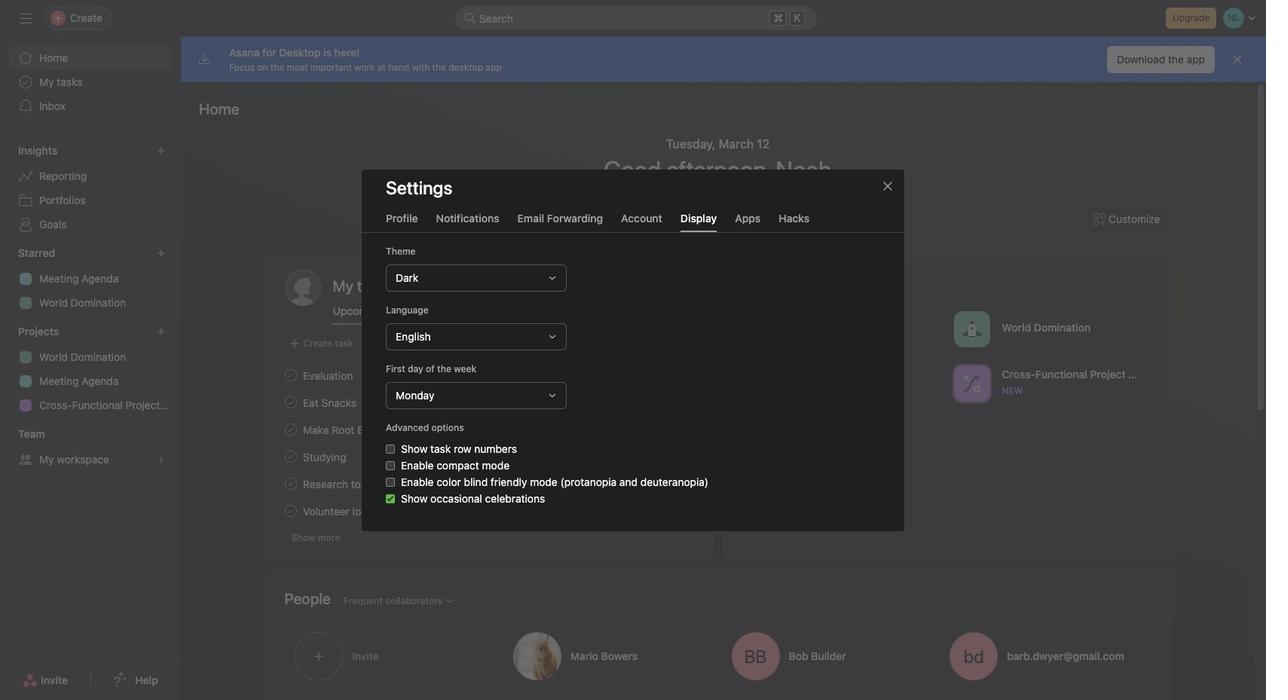 Task type: vqa. For each thing, say whether or not it's contained in the screenshot.
"Teams" Element
yes



Task type: describe. For each thing, give the bounding box(es) containing it.
dismiss image
[[1231, 54, 1243, 66]]

mark complete image for second mark complete option
[[281, 393, 300, 411]]

starred element
[[0, 240, 181, 318]]

Mark complete checkbox
[[281, 475, 300, 493]]

2 mark complete image from the top
[[281, 421, 300, 439]]

4 mark complete image from the top
[[281, 502, 300, 520]]

rocket image
[[962, 320, 980, 338]]

hide sidebar image
[[20, 12, 32, 24]]

projects element
[[0, 318, 181, 421]]



Task type: locate. For each thing, give the bounding box(es) containing it.
insights element
[[0, 137, 181, 240]]

3 mark complete image from the top
[[281, 475, 300, 493]]

mark complete image for second mark complete option from the bottom of the page
[[281, 448, 300, 466]]

Mark complete checkbox
[[281, 366, 300, 384], [281, 393, 300, 411], [281, 421, 300, 439], [281, 448, 300, 466], [281, 502, 300, 520]]

0 vertical spatial mark complete image
[[281, 393, 300, 411]]

1 vertical spatial mark complete image
[[281, 448, 300, 466]]

2 mark complete image from the top
[[281, 448, 300, 466]]

teams element
[[0, 421, 181, 475]]

3 mark complete checkbox from the top
[[281, 421, 300, 439]]

1 mark complete image from the top
[[281, 366, 300, 384]]

global element
[[0, 37, 181, 127]]

mark complete image
[[281, 366, 300, 384], [281, 421, 300, 439], [281, 475, 300, 493], [281, 502, 300, 520]]

None checkbox
[[386, 461, 395, 470], [386, 494, 395, 503], [386, 461, 395, 470], [386, 494, 395, 503]]

mark complete image
[[281, 393, 300, 411], [281, 448, 300, 466]]

add profile photo image
[[284, 270, 321, 306]]

close image
[[882, 180, 894, 192]]

5 mark complete checkbox from the top
[[281, 502, 300, 520]]

2 mark complete checkbox from the top
[[281, 393, 300, 411]]

prominent image
[[464, 12, 476, 24]]

4 mark complete checkbox from the top
[[281, 448, 300, 466]]

1 mark complete checkbox from the top
[[281, 366, 300, 384]]

1 mark complete image from the top
[[281, 393, 300, 411]]

None checkbox
[[386, 444, 395, 453], [386, 477, 395, 486], [386, 444, 395, 453], [386, 477, 395, 486]]

line_and_symbols image
[[962, 374, 980, 392]]



